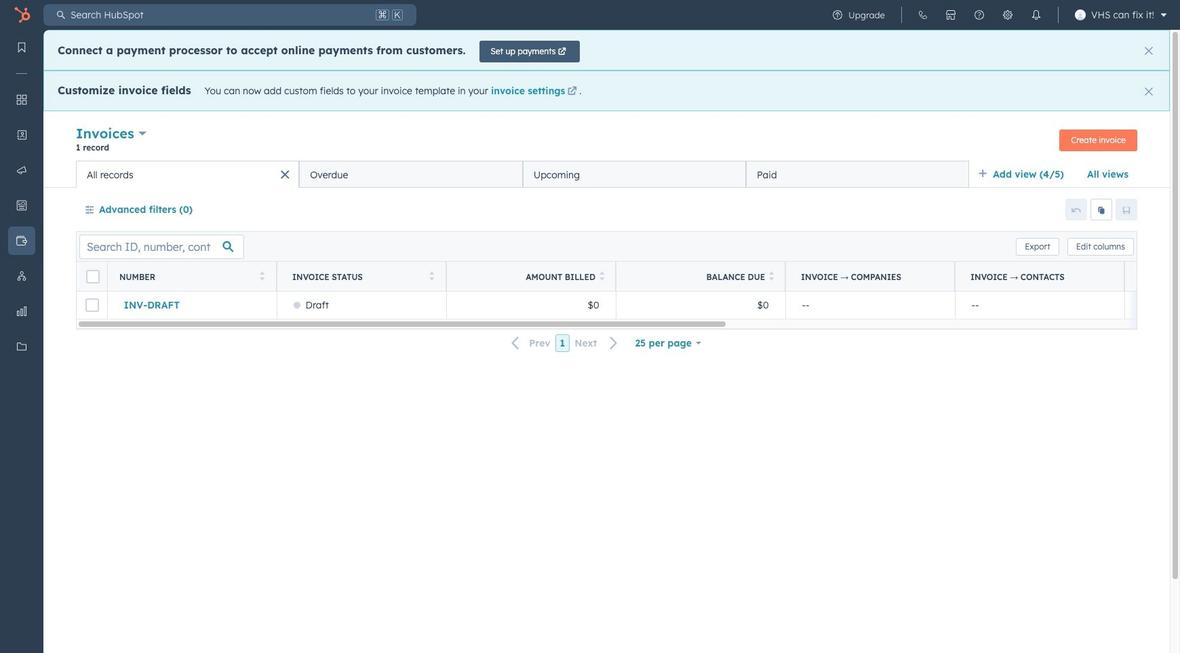 Task type: locate. For each thing, give the bounding box(es) containing it.
alert
[[43, 30, 1170, 71], [43, 71, 1170, 111]]

1 horizontal spatial press to sort. image
[[600, 271, 605, 281]]

2 horizontal spatial press to sort. image
[[769, 271, 774, 281]]

column header
[[786, 262, 956, 292], [955, 262, 1125, 292]]

1 column header from the left
[[786, 262, 956, 292]]

1 link opens in a new window image from the top
[[568, 85, 577, 99]]

0 vertical spatial close image
[[1145, 47, 1153, 55]]

Search ID, number, contact, or amount billed search field
[[79, 234, 244, 259]]

press to sort. element
[[259, 271, 265, 283], [429, 271, 434, 283], [600, 271, 605, 283], [769, 271, 774, 283]]

1 horizontal spatial menu
[[823, 0, 1172, 30]]

link opens in a new window image
[[568, 85, 577, 99], [568, 87, 577, 97]]

settings image
[[1003, 9, 1013, 20]]

close image
[[1145, 47, 1153, 55], [1145, 88, 1153, 96]]

menu
[[823, 0, 1172, 30], [0, 30, 43, 619]]

banner
[[76, 123, 1138, 161]]

press to sort. image
[[259, 271, 265, 281], [600, 271, 605, 281], [769, 271, 774, 281]]

press to sort. image for second press to sort. element from the right
[[600, 271, 605, 281]]

Search HubSpot search field
[[65, 4, 373, 26]]

jer mill image
[[1075, 9, 1086, 20]]

0 horizontal spatial menu
[[0, 30, 43, 619]]

marketplaces image
[[946, 9, 956, 20]]

press to sort. image
[[429, 271, 434, 281]]

3 press to sort. image from the left
[[769, 271, 774, 281]]

2 alert from the top
[[43, 71, 1170, 111]]

1 close image from the top
[[1145, 47, 1153, 55]]

1 press to sort. image from the left
[[259, 271, 265, 281]]

2 press to sort. image from the left
[[600, 271, 605, 281]]

1 vertical spatial close image
[[1145, 88, 1153, 96]]

0 horizontal spatial press to sort. image
[[259, 271, 265, 281]]



Task type: vqa. For each thing, say whether or not it's contained in the screenshot.
Jer Mill image
yes



Task type: describe. For each thing, give the bounding box(es) containing it.
2 column header from the left
[[955, 262, 1125, 292]]

pagination navigation
[[503, 334, 626, 352]]

bookmarks primary navigation item image
[[16, 42, 27, 53]]

1 alert from the top
[[43, 30, 1170, 71]]

2 link opens in a new window image from the top
[[568, 87, 577, 97]]

help image
[[974, 9, 985, 20]]

3 press to sort. element from the left
[[600, 271, 605, 283]]

press to sort. image for 4th press to sort. element from left
[[769, 271, 774, 281]]

4 press to sort. element from the left
[[769, 271, 774, 283]]

2 close image from the top
[[1145, 88, 1153, 96]]

notifications image
[[1031, 9, 1042, 20]]

press to sort. image for fourth press to sort. element from the right
[[259, 271, 265, 281]]

2 press to sort. element from the left
[[429, 271, 434, 283]]

1 press to sort. element from the left
[[259, 271, 265, 283]]



